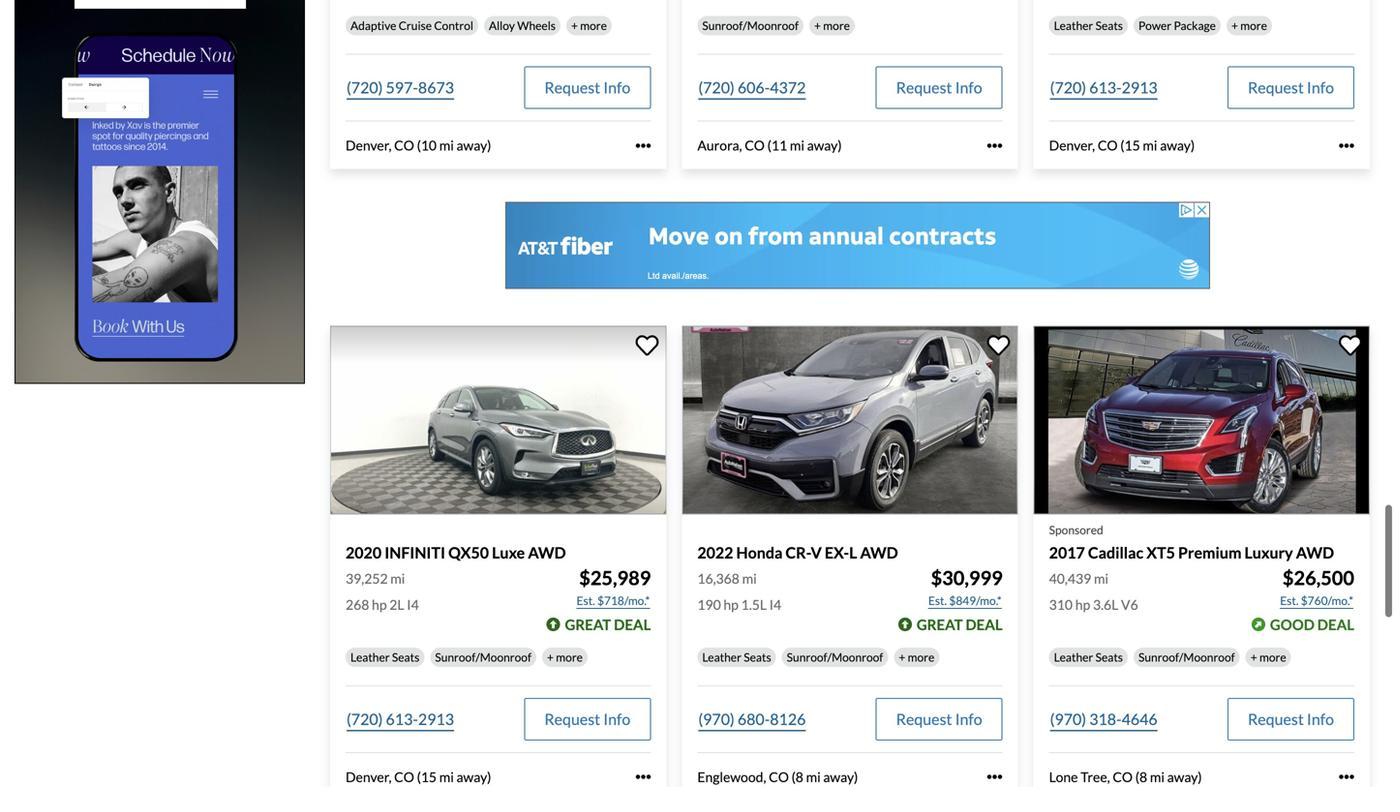 Task type: describe. For each thing, give the bounding box(es) containing it.
request info button for (970) 318-4646 button
[[1228, 699, 1355, 742]]

40,439
[[1050, 571, 1092, 588]]

sonic gray pearl 2022 honda cr-v ex-l awd suv / crossover all-wheel drive automatic image
[[682, 327, 1019, 516]]

power package
[[1139, 20, 1216, 34]]

hp for $30,999
[[724, 597, 739, 614]]

(11
[[768, 138, 787, 155]]

wheels
[[517, 20, 556, 34]]

control
[[434, 20, 474, 34]]

infiniti
[[385, 544, 446, 563]]

request info button for (720) 597-8673 button
[[524, 67, 651, 110]]

package
[[1174, 20, 1216, 34]]

info for the right (720) 613-2913 button
[[1307, 79, 1335, 98]]

8673
[[418, 79, 454, 98]]

39,252
[[346, 571, 388, 588]]

2913 for the right (720) 613-2913 button
[[1122, 79, 1158, 98]]

seats left power
[[1096, 20, 1123, 34]]

4372
[[770, 79, 806, 98]]

great deal for $30,999
[[917, 617, 1003, 634]]

40,439 mi 310 hp 3.6l v6
[[1050, 571, 1139, 614]]

leather seats down 1.5l
[[702, 651, 772, 665]]

leather seats down the 3.6l
[[1054, 651, 1123, 665]]

alloy wheels
[[489, 20, 556, 34]]

away) for ellipsis h image associated with aurora, co (11 mi away)
[[807, 138, 842, 155]]

est. $849/mo.* button
[[928, 592, 1003, 611]]

great for $25,989
[[565, 617, 611, 634]]

(720) 613-2913 for the right (720) 613-2913 button
[[1050, 79, 1158, 98]]

deal for $25,989
[[614, 617, 651, 634]]

mi inside 40,439 mi 310 hp 3.6l v6
[[1094, 571, 1109, 588]]

4646
[[1122, 711, 1158, 730]]

ellipsis h image for denver, co (10 mi away)
[[636, 139, 651, 154]]

mi inside the 16,368 mi 190 hp 1.5l i4
[[742, 571, 757, 588]]

est. $760/mo.* button
[[1280, 592, 1355, 611]]

$718/mo.*
[[598, 595, 650, 609]]

red passion tintcoat 2017 cadillac xt5 premium luxury awd suv / crossover four-wheel drive 8-speed automatic image
[[1034, 327, 1370, 516]]

(970) 680-8126 button
[[698, 699, 807, 742]]

$760/mo.*
[[1301, 595, 1354, 609]]

request info for (720) 606-4372 "button"
[[896, 79, 983, 98]]

good
[[1271, 617, 1315, 634]]

away) for ellipsis h image corresponding to denver, co (10 mi away)
[[457, 138, 491, 155]]

(970) for (970) 318-4646
[[1050, 711, 1087, 730]]

englewood, co (8 mi away)
[[698, 770, 858, 786]]

tree,
[[1081, 770, 1111, 786]]

deal for $26,500
[[1318, 617, 1355, 634]]

318-
[[1090, 711, 1122, 730]]

info for bottommost (720) 613-2913 button
[[604, 711, 631, 730]]

leather down 268 in the bottom left of the page
[[351, 651, 390, 665]]

(970) 318-4646
[[1050, 711, 1158, 730]]

est. for $30,999
[[929, 595, 947, 609]]

(15 for the top ellipsis h icon
[[1121, 138, 1141, 155]]

606-
[[738, 79, 770, 98]]

1 awd from the left
[[528, 544, 566, 563]]

gray 2020 infiniti qx50 luxe awd suv / crossover all-wheel drive automatic image
[[330, 327, 667, 516]]

39,252 mi 268 hp 2l i4
[[346, 571, 419, 614]]

info for (970) 680-8126 button
[[955, 711, 983, 730]]

request info button for (720) 606-4372 "button"
[[876, 67, 1003, 110]]

request info button for the right (720) 613-2913 button
[[1228, 67, 1355, 110]]

denver, co (15 mi away) for the top ellipsis h icon
[[1050, 138, 1195, 155]]

request for (970) 318-4646 button
[[1248, 711, 1304, 730]]

request for (720) 597-8673 button
[[545, 79, 601, 98]]

hp for $25,989
[[372, 597, 387, 614]]

310
[[1050, 597, 1073, 614]]

great deal for $25,989
[[565, 617, 651, 634]]

lone tree, co (8 mi away)
[[1050, 770, 1202, 786]]

leather down 190
[[702, 651, 742, 665]]

qx50
[[448, 544, 489, 563]]

denver, co (15 mi away) for the bottommost ellipsis h icon
[[346, 770, 491, 786]]

8126
[[770, 711, 806, 730]]

awd for sponsored 2017 cadillac xt5 premium luxury awd
[[1297, 544, 1335, 563]]

away) for the bottommost ellipsis h icon
[[457, 770, 491, 786]]

deal for $30,999
[[966, 617, 1003, 634]]

adaptive cruise control
[[351, 20, 474, 34]]

sponsored
[[1050, 524, 1104, 538]]

away) for ellipsis h image for englewood, co (8 mi away)
[[824, 770, 858, 786]]

hp for $26,500
[[1076, 597, 1091, 614]]

2022
[[698, 544, 734, 563]]

premium
[[1179, 544, 1242, 563]]

request info button for bottommost (720) 613-2913 button
[[524, 699, 651, 742]]

1.5l
[[741, 597, 767, 614]]

2913 for bottommost (720) 613-2913 button
[[418, 711, 454, 730]]

alloy
[[489, 20, 515, 34]]

i4 for $30,999
[[770, 597, 782, 614]]

2 (8 from the left
[[1136, 770, 1148, 786]]

great for $30,999
[[917, 617, 963, 634]]

680-
[[738, 711, 770, 730]]

l
[[849, 544, 858, 563]]

cruise
[[399, 20, 432, 34]]

good deal
[[1271, 617, 1355, 634]]



Task type: vqa. For each thing, say whether or not it's contained in the screenshot.
"a" within the Mark Takahashi has been in the automotive world since 2001 and over the years has contributed to Edmunds, Car and Driver, Autoblog, and TrueCar. Prior to being an editor, Mark was an art director on various car and motorcycle publications and has competed in amateur open-wheel racing. He is also a juror on the North American Car and Truck of the Year Awards.
no



Task type: locate. For each thing, give the bounding box(es) containing it.
2022 honda cr-v ex-l awd
[[698, 544, 899, 563]]

est. up good at the right of the page
[[1281, 595, 1299, 609]]

great deal down est. $718/mo.* button
[[565, 617, 651, 634]]

i4 right 2l
[[407, 597, 419, 614]]

honda
[[737, 544, 783, 563]]

leather down the '310'
[[1054, 651, 1094, 665]]

0 horizontal spatial (8
[[792, 770, 804, 786]]

1 vertical spatial (720) 613-2913 button
[[346, 699, 455, 742]]

16,368
[[698, 571, 740, 588]]

request for bottommost (720) 613-2913 button
[[545, 711, 601, 730]]

v
[[811, 544, 822, 563]]

1 vertical spatial 2913
[[418, 711, 454, 730]]

awd
[[528, 544, 566, 563], [860, 544, 899, 563], [1297, 544, 1335, 563]]

ellipsis h image for aurora, co (11 mi away)
[[988, 139, 1003, 154]]

2 deal from the left
[[966, 617, 1003, 634]]

hp
[[372, 597, 387, 614], [724, 597, 739, 614], [1076, 597, 1091, 614]]

3.6l
[[1093, 597, 1119, 614]]

1 great from the left
[[565, 617, 611, 634]]

+
[[571, 20, 578, 34], [815, 20, 821, 34], [1232, 20, 1239, 34], [547, 651, 554, 665], [899, 651, 906, 665], [1251, 651, 1258, 665]]

1 vertical spatial (15
[[417, 770, 437, 786]]

0 horizontal spatial i4
[[407, 597, 419, 614]]

597-
[[386, 79, 418, 98]]

2017
[[1050, 544, 1085, 563]]

(720) inside (720) 606-4372 "button"
[[699, 79, 735, 98]]

hp left 2l
[[372, 597, 387, 614]]

power
[[1139, 20, 1172, 34]]

mi inside the 39,252 mi 268 hp 2l i4
[[391, 571, 405, 588]]

aurora,
[[698, 138, 742, 155]]

request for (970) 680-8126 button
[[896, 711, 952, 730]]

hp right the '310'
[[1076, 597, 1091, 614]]

0 horizontal spatial 613-
[[386, 711, 418, 730]]

awd up $26,500
[[1297, 544, 1335, 563]]

i4 inside the 16,368 mi 190 hp 1.5l i4
[[770, 597, 782, 614]]

great
[[565, 617, 611, 634], [917, 617, 963, 634]]

1 horizontal spatial 2913
[[1122, 79, 1158, 98]]

great down est. $718/mo.* button
[[565, 617, 611, 634]]

(15
[[1121, 138, 1141, 155], [417, 770, 437, 786]]

0 vertical spatial (15
[[1121, 138, 1141, 155]]

great down est. $849/mo.* button
[[917, 617, 963, 634]]

est. for $25,989
[[577, 595, 595, 609]]

awd inside 'sponsored 2017 cadillac xt5 premium luxury awd'
[[1297, 544, 1335, 563]]

1 horizontal spatial denver, co (15 mi away)
[[1050, 138, 1195, 155]]

0 horizontal spatial great deal
[[565, 617, 651, 634]]

1 horizontal spatial est.
[[929, 595, 947, 609]]

0 horizontal spatial (720) 613-2913
[[347, 711, 454, 730]]

away)
[[457, 138, 491, 155], [807, 138, 842, 155], [1160, 138, 1195, 155], [457, 770, 491, 786], [824, 770, 858, 786], [1168, 770, 1202, 786]]

(970) 680-8126
[[699, 711, 806, 730]]

deal down the $849/mo.*
[[966, 617, 1003, 634]]

(970) left 680-
[[699, 711, 735, 730]]

mi
[[439, 138, 454, 155], [790, 138, 805, 155], [1143, 138, 1158, 155], [391, 571, 405, 588], [742, 571, 757, 588], [1094, 571, 1109, 588], [439, 770, 454, 786], [806, 770, 821, 786], [1150, 770, 1165, 786]]

denver, co (15 mi away)
[[1050, 138, 1195, 155], [346, 770, 491, 786]]

2 i4 from the left
[[770, 597, 782, 614]]

seats down 1.5l
[[744, 651, 772, 665]]

0 horizontal spatial advertisement region
[[15, 0, 305, 385]]

i4 right 1.5l
[[770, 597, 782, 614]]

0 vertical spatial ellipsis h image
[[1339, 139, 1355, 154]]

1 horizontal spatial great
[[917, 617, 963, 634]]

$30,999
[[931, 567, 1003, 591]]

$30,999 est. $849/mo.*
[[929, 567, 1003, 609]]

request for the right (720) 613-2913 button
[[1248, 79, 1304, 98]]

leather seats down 2l
[[351, 651, 420, 665]]

2 horizontal spatial awd
[[1297, 544, 1335, 563]]

1 horizontal spatial i4
[[770, 597, 782, 614]]

(720) 597-8673 button
[[346, 67, 455, 110]]

luxe
[[492, 544, 525, 563]]

info for (720) 606-4372 "button"
[[955, 79, 983, 98]]

(8 down 8126
[[792, 770, 804, 786]]

deal down $760/mo.* on the bottom
[[1318, 617, 1355, 634]]

0 vertical spatial 613-
[[1090, 79, 1122, 98]]

0 horizontal spatial hp
[[372, 597, 387, 614]]

seats down the 3.6l
[[1096, 651, 1123, 665]]

0 horizontal spatial (15
[[417, 770, 437, 786]]

leather seats left power
[[1054, 20, 1123, 34]]

(720) 613-2913 button
[[1050, 67, 1159, 110], [346, 699, 455, 742]]

leather left power
[[1054, 20, 1094, 34]]

(10
[[417, 138, 437, 155]]

1 horizontal spatial (8
[[1136, 770, 1148, 786]]

request info button
[[524, 67, 651, 110], [876, 67, 1003, 110], [1228, 67, 1355, 110], [524, 699, 651, 742], [876, 699, 1003, 742], [1228, 699, 1355, 742]]

$849/mo.*
[[949, 595, 1002, 609]]

luxury
[[1245, 544, 1294, 563]]

1 deal from the left
[[614, 617, 651, 634]]

613- for bottommost (720) 613-2913 button
[[386, 711, 418, 730]]

hp inside 40,439 mi 310 hp 3.6l v6
[[1076, 597, 1091, 614]]

3 deal from the left
[[1318, 617, 1355, 634]]

1 i4 from the left
[[407, 597, 419, 614]]

hp inside the 39,252 mi 268 hp 2l i4
[[372, 597, 387, 614]]

denver, co (10 mi away)
[[346, 138, 491, 155]]

0 horizontal spatial 2913
[[418, 711, 454, 730]]

(970) for (970) 680-8126
[[699, 711, 735, 730]]

seats down 2l
[[392, 651, 420, 665]]

est. down the $25,989
[[577, 595, 595, 609]]

denver, for 597-
[[346, 138, 392, 155]]

+ more
[[571, 20, 607, 34], [815, 20, 850, 34], [1232, 20, 1268, 34], [547, 651, 583, 665], [899, 651, 935, 665], [1251, 651, 1287, 665]]

(970) 318-4646 button
[[1050, 699, 1159, 742]]

0 horizontal spatial deal
[[614, 617, 651, 634]]

(720) 606-4372
[[699, 79, 806, 98]]

sunroof/moonroof
[[702, 20, 799, 34], [435, 651, 532, 665], [787, 651, 884, 665], [1139, 651, 1235, 665]]

deal
[[614, 617, 651, 634], [966, 617, 1003, 634], [1318, 617, 1355, 634]]

0 vertical spatial denver, co (15 mi away)
[[1050, 138, 1195, 155]]

190
[[698, 597, 721, 614]]

0 vertical spatial 2913
[[1122, 79, 1158, 98]]

1 (970) from the left
[[699, 711, 735, 730]]

awd right luxe
[[528, 544, 566, 563]]

hp inside the 16,368 mi 190 hp 1.5l i4
[[724, 597, 739, 614]]

1 horizontal spatial advertisement region
[[506, 203, 1211, 290]]

request info
[[545, 79, 631, 98], [896, 79, 983, 98], [1248, 79, 1335, 98], [545, 711, 631, 730], [896, 711, 983, 730], [1248, 711, 1335, 730]]

ellipsis h image for englewood, co (8 mi away)
[[988, 771, 1003, 786]]

(720) for denver, co (10 mi away)
[[347, 79, 383, 98]]

1 horizontal spatial awd
[[860, 544, 899, 563]]

hp right 190
[[724, 597, 739, 614]]

deal down $718/mo.*
[[614, 617, 651, 634]]

awd right l
[[860, 544, 899, 563]]

ex-
[[825, 544, 849, 563]]

1 horizontal spatial ellipsis h image
[[1339, 139, 1355, 154]]

request info for (970) 318-4646 button
[[1248, 711, 1335, 730]]

i4
[[407, 597, 419, 614], [770, 597, 782, 614]]

denver, for 613-
[[1050, 138, 1095, 155]]

(8
[[792, 770, 804, 786], [1136, 770, 1148, 786]]

$26,500 est. $760/mo.*
[[1281, 567, 1355, 609]]

$26,500
[[1283, 567, 1355, 591]]

0 horizontal spatial (970)
[[699, 711, 735, 730]]

16,368 mi 190 hp 1.5l i4
[[698, 571, 782, 614]]

1 hp from the left
[[372, 597, 387, 614]]

3 est. from the left
[[1281, 595, 1299, 609]]

1 horizontal spatial great deal
[[917, 617, 1003, 634]]

1 horizontal spatial (720) 613-2913 button
[[1050, 67, 1159, 110]]

3 hp from the left
[[1076, 597, 1091, 614]]

2l
[[390, 597, 404, 614]]

1 horizontal spatial 613-
[[1090, 79, 1122, 98]]

est. inside the $25,989 est. $718/mo.*
[[577, 595, 595, 609]]

1 horizontal spatial (720) 613-2913
[[1050, 79, 1158, 98]]

1 est. from the left
[[577, 595, 595, 609]]

great deal down est. $849/mo.* button
[[917, 617, 1003, 634]]

1 vertical spatial 613-
[[386, 711, 418, 730]]

ellipsis h image
[[636, 139, 651, 154], [988, 139, 1003, 154], [988, 771, 1003, 786], [1339, 771, 1355, 786]]

ellipsis h image for lone tree, co (8 mi away)
[[1339, 771, 1355, 786]]

$25,989
[[579, 567, 651, 591]]

(8 right the tree,
[[1136, 770, 1148, 786]]

leather
[[1054, 20, 1094, 34], [351, 651, 390, 665], [702, 651, 742, 665], [1054, 651, 1094, 665]]

1 horizontal spatial deal
[[966, 617, 1003, 634]]

1 horizontal spatial (970)
[[1050, 711, 1087, 730]]

1 horizontal spatial (15
[[1121, 138, 1141, 155]]

xt5
[[1147, 544, 1176, 563]]

advertisement region
[[15, 0, 305, 385], [506, 203, 1211, 290]]

1 vertical spatial denver, co (15 mi away)
[[346, 770, 491, 786]]

request info button for (970) 680-8126 button
[[876, 699, 1003, 742]]

0 horizontal spatial great
[[565, 617, 611, 634]]

i4 for $25,989
[[407, 597, 419, 614]]

2 awd from the left
[[860, 544, 899, 563]]

(720) for aurora, co (11 mi away)
[[699, 79, 735, 98]]

adaptive
[[351, 20, 397, 34]]

est. inside "$26,500 est. $760/mo.*"
[[1281, 595, 1299, 609]]

2 (970) from the left
[[1050, 711, 1087, 730]]

1 great deal from the left
[[565, 617, 651, 634]]

0 horizontal spatial est.
[[577, 595, 595, 609]]

cr-
[[786, 544, 811, 563]]

est. down $30,999
[[929, 595, 947, 609]]

seats
[[1096, 20, 1123, 34], [392, 651, 420, 665], [744, 651, 772, 665], [1096, 651, 1123, 665]]

(720) for denver, co (15 mi away)
[[1050, 79, 1087, 98]]

est. for $26,500
[[1281, 595, 1299, 609]]

(720) 613-2913 for bottommost (720) 613-2913 button
[[347, 711, 454, 730]]

(720) 597-8673
[[347, 79, 454, 98]]

info for (720) 597-8673 button
[[604, 79, 631, 98]]

0 vertical spatial (720) 613-2913 button
[[1050, 67, 1159, 110]]

co
[[394, 138, 414, 155], [745, 138, 765, 155], [1098, 138, 1118, 155], [394, 770, 414, 786], [769, 770, 789, 786], [1113, 770, 1133, 786]]

2 great from the left
[[917, 617, 963, 634]]

613- for the right (720) 613-2913 button
[[1090, 79, 1122, 98]]

2 great deal from the left
[[917, 617, 1003, 634]]

englewood,
[[698, 770, 766, 786]]

2 horizontal spatial hp
[[1076, 597, 1091, 614]]

$25,989 est. $718/mo.*
[[577, 567, 651, 609]]

leather seats
[[1054, 20, 1123, 34], [351, 651, 420, 665], [702, 651, 772, 665], [1054, 651, 1123, 665]]

1 (8 from the left
[[792, 770, 804, 786]]

lone
[[1050, 770, 1078, 786]]

sponsored 2017 cadillac xt5 premium luxury awd
[[1050, 524, 1335, 563]]

2 hp from the left
[[724, 597, 739, 614]]

0 horizontal spatial denver, co (15 mi away)
[[346, 770, 491, 786]]

3 awd from the left
[[1297, 544, 1335, 563]]

0 vertical spatial (720) 613-2913
[[1050, 79, 1158, 98]]

2020 infiniti qx50 luxe awd
[[346, 544, 566, 563]]

0 horizontal spatial ellipsis h image
[[636, 771, 651, 786]]

0 horizontal spatial (720) 613-2913 button
[[346, 699, 455, 742]]

2020
[[346, 544, 382, 563]]

268
[[346, 597, 369, 614]]

aurora, co (11 mi away)
[[698, 138, 842, 155]]

1 vertical spatial (720) 613-2913
[[347, 711, 454, 730]]

request info for (970) 680-8126 button
[[896, 711, 983, 730]]

request info for (720) 597-8673 button
[[545, 79, 631, 98]]

est.
[[577, 595, 595, 609], [929, 595, 947, 609], [1281, 595, 1299, 609]]

est. inside $30,999 est. $849/mo.*
[[929, 595, 947, 609]]

away) for the top ellipsis h icon
[[1160, 138, 1195, 155]]

great deal
[[565, 617, 651, 634], [917, 617, 1003, 634]]

awd for 2022 honda cr-v ex-l awd
[[860, 544, 899, 563]]

cadillac
[[1088, 544, 1144, 563]]

i4 inside the 39,252 mi 268 hp 2l i4
[[407, 597, 419, 614]]

1 horizontal spatial hp
[[724, 597, 739, 614]]

est. $718/mo.* button
[[576, 592, 651, 611]]

more
[[580, 20, 607, 34], [823, 20, 850, 34], [1241, 20, 1268, 34], [556, 651, 583, 665], [908, 651, 935, 665], [1260, 651, 1287, 665]]

info
[[604, 79, 631, 98], [955, 79, 983, 98], [1307, 79, 1335, 98], [604, 711, 631, 730], [955, 711, 983, 730], [1307, 711, 1335, 730]]

2 horizontal spatial est.
[[1281, 595, 1299, 609]]

(720) inside (720) 597-8673 button
[[347, 79, 383, 98]]

613-
[[1090, 79, 1122, 98], [386, 711, 418, 730]]

1 vertical spatial ellipsis h image
[[636, 771, 651, 786]]

(970)
[[699, 711, 735, 730], [1050, 711, 1087, 730]]

request for (720) 606-4372 "button"
[[896, 79, 952, 98]]

(720) 613-2913
[[1050, 79, 1158, 98], [347, 711, 454, 730]]

(720) 606-4372 button
[[698, 67, 807, 110]]

0 horizontal spatial awd
[[528, 544, 566, 563]]

(970) left 318-
[[1050, 711, 1087, 730]]

v6
[[1122, 597, 1139, 614]]

(15 for the bottommost ellipsis h icon
[[417, 770, 437, 786]]

2 est. from the left
[[929, 595, 947, 609]]

info for (970) 318-4646 button
[[1307, 711, 1335, 730]]

ellipsis h image
[[1339, 139, 1355, 154], [636, 771, 651, 786]]

denver,
[[346, 138, 392, 155], [1050, 138, 1095, 155], [346, 770, 392, 786]]

2 horizontal spatial deal
[[1318, 617, 1355, 634]]



